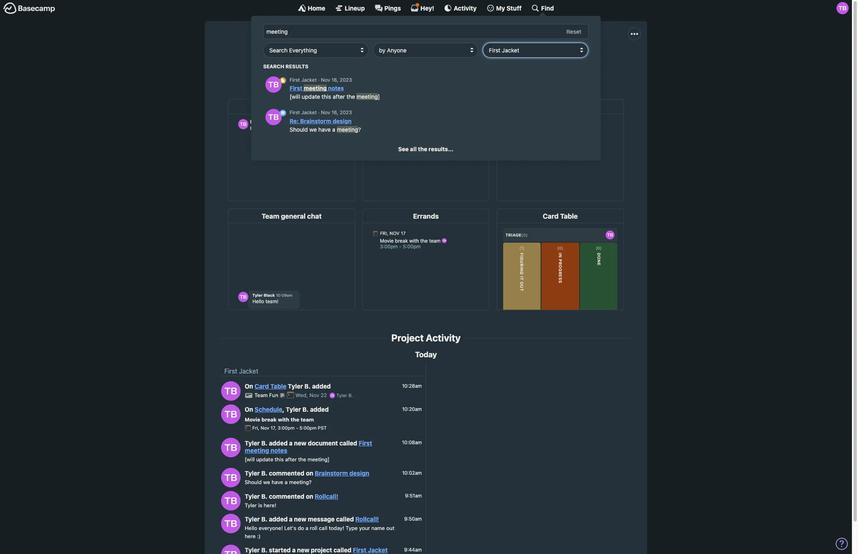Task type: vqa. For each thing, say whether or not it's contained in the screenshot.


Task type: describe. For each thing, give the bounding box(es) containing it.
1 vertical spatial brainstorm
[[315, 470, 348, 477]]

tyler b.
[[335, 393, 353, 399]]

1 of from the left
[[357, 56, 363, 63]]

10:02am
[[403, 470, 422, 476]]

search
[[264, 63, 285, 69]]

jacket down name
[[368, 547, 388, 554]]

10:08am element
[[402, 440, 422, 446]]

should we have a meeting?
[[245, 479, 312, 486]]

first for first jacket
[[225, 368, 237, 375]]

team
[[255, 392, 268, 399]]

roll
[[310, 525, 318, 532]]

project
[[311, 547, 332, 554]]

10:08am
[[402, 440, 422, 446]]

tyler right ,
[[286, 406, 301, 414]]

message
[[308, 516, 335, 523]]

9:44am element
[[405, 547, 422, 553]]

first jacket · nov 16, 2023 first meeting notes [will update this after the meeting ]
[[290, 77, 381, 100]]

main element
[[0, 0, 853, 161]]

b. up team
[[303, 406, 309, 414]]

notes inside the first meeting notes
[[271, 447, 288, 454]]

-
[[296, 426, 298, 431]]

the down the first meeting notes at the bottom left
[[299, 456, 306, 463]]

pings
[[385, 4, 401, 12]]

movie break with the team link
[[245, 417, 314, 423]]

first
[[324, 56, 336, 63]]

project
[[392, 333, 424, 344]]

movie
[[245, 417, 261, 423]]

re:
[[290, 117, 299, 124]]

1 vertical spatial [will
[[245, 456, 255, 463]]

commented for rollcall!
[[269, 493, 305, 500]]

meeting?
[[289, 479, 312, 486]]

tyler for tyler b.
[[337, 393, 348, 399]]

rabits
[[445, 56, 462, 63]]

b. up wed, nov 22
[[305, 383, 311, 390]]

results
[[286, 63, 309, 69]]

today!
[[329, 525, 345, 532]]

b. for tyler b. commented on brainstorm design
[[262, 470, 268, 477]]

document
[[308, 440, 338, 447]]

none reset field inside main element
[[563, 27, 586, 37]]

1 vertical spatial activity
[[426, 333, 461, 344]]

name
[[372, 525, 385, 532]]

on for on card table tyler b. added
[[245, 383, 253, 390]]

tyler for tyler b. started a new project called first jacket
[[245, 547, 260, 554]]

1 and from the left
[[464, 56, 475, 63]]

nov inside first jacket · nov 16, 2023 re: brainstorm design should we have a meeting ?
[[322, 110, 331, 116]]

fun
[[269, 392, 279, 399]]

jacket
[[337, 56, 355, 63]]

company!
[[376, 56, 404, 63]]

tyler b. added a new document called
[[245, 440, 359, 447]]

0 vertical spatial first jacket link
[[225, 368, 259, 375]]

should inside first jacket · nov 16, 2023 re: brainstorm design should we have a meeting ?
[[290, 126, 308, 133]]

first jacket
[[225, 368, 259, 375]]

nov inside the movie break with the team fri, nov 17, 3:00pm -     5:00pm pst
[[261, 426, 270, 431]]

for search image
[[280, 110, 286, 116]]

team fun
[[255, 392, 280, 399]]

called for project
[[334, 547, 352, 554]]

lineup link
[[335, 4, 365, 12]]

create
[[293, 56, 311, 63]]

2 colors! from the left
[[556, 56, 576, 63]]

9:44am
[[405, 547, 422, 553]]

home link
[[298, 4, 326, 12]]

your
[[360, 525, 370, 532]]

have inside first jacket · nov 16, 2023 re: brainstorm design should we have a meeting ?
[[319, 126, 331, 133]]

nov inside first jacket · nov 16, 2023 first meeting notes [will update this after the meeting ]
[[322, 77, 331, 83]]

on schedule ,       tyler b. added
[[245, 406, 329, 414]]

· for meeting
[[319, 77, 320, 83]]

my
[[497, 4, 506, 12]]

after inside first jacket · nov 16, 2023 first meeting notes [will update this after the meeting ]
[[333, 93, 346, 100]]

added up 22 at the left of page
[[312, 383, 331, 390]]

10:20am element
[[403, 406, 422, 413]]

tyler black image for card table
[[221, 382, 241, 401]]

jacket for first jacket
[[239, 368, 259, 375]]

design inside first jacket · nov 16, 2023 re: brainstorm design should we have a meeting ?
[[333, 117, 352, 124]]

stuff
[[507, 4, 522, 12]]

pst
[[318, 426, 327, 431]]

tyler b. commented on brainstorm design
[[245, 470, 370, 477]]

team
[[301, 417, 314, 423]]

jacket for first jacket let's create the first jacket of the company! i am thinking rabits and strips and colors! a lot of colors!
[[421, 37, 462, 53]]

9:50am
[[405, 516, 422, 522]]

the right all
[[419, 146, 428, 153]]

new for document
[[294, 440, 307, 447]]

see
[[399, 146, 409, 153]]

find button
[[532, 4, 555, 12]]

the inside first jacket · nov 16, 2023 first meeting notes [will update this after the meeting ]
[[347, 93, 356, 100]]

movie break with the team fri, nov 17, 3:00pm -     5:00pm pst
[[245, 417, 327, 431]]

· for brainstorm
[[319, 110, 320, 116]]

2 of from the left
[[549, 56, 555, 63]]

schedule
[[255, 406, 283, 414]]

added down 22 at the left of page
[[310, 406, 329, 414]]

today
[[416, 350, 437, 359]]

let's for hello
[[285, 525, 297, 532]]

on for rollcall!
[[306, 493, 314, 500]]

tyler b. started a new project called first jacket
[[245, 547, 388, 554]]

on for on schedule ,       tyler b. added
[[245, 406, 253, 414]]

all
[[411, 146, 417, 153]]

0 horizontal spatial update
[[256, 456, 274, 463]]

a for tyler b. added a new document called
[[289, 440, 293, 447]]

see all the results…
[[399, 146, 454, 153]]

my stuff
[[497, 4, 522, 12]]

brainstorm inside first jacket · nov 16, 2023 re: brainstorm design should we have a meeting ?
[[301, 117, 332, 124]]

notes inside first jacket · nov 16, 2023 first meeting notes [will update this after the meeting ]
[[329, 85, 344, 92]]

first meeting notes
[[245, 440, 373, 454]]

search results
[[264, 63, 309, 69]]

table
[[271, 383, 287, 390]]

tyler b. added a new message called rollcall!
[[245, 516, 379, 523]]

call
[[319, 525, 328, 532]]

everyone!
[[259, 525, 283, 532]]

re: brainstorm design link
[[290, 117, 352, 124]]

0 horizontal spatial rollcall!
[[315, 493, 339, 500]]

b. for tyler b. commented on rollcall!
[[262, 493, 268, 500]]

b. for tyler b. added a new document called
[[262, 440, 268, 447]]

nov 16, 2023 element for design
[[322, 110, 353, 116]]

this inside first jacket · nov 16, 2023 first meeting notes [will update this after the meeting ]
[[322, 93, 332, 100]]

1 vertical spatial this
[[275, 456, 284, 463]]

a for tyler b. added a new message called rollcall!
[[289, 516, 293, 523]]

2 and from the left
[[495, 56, 506, 63]]

b. for tyler b. added a new message called rollcall!
[[262, 516, 268, 523]]

my stuff button
[[487, 4, 522, 12]]

Search for… search field
[[264, 24, 589, 39]]

nov left 22 at the left of page
[[310, 392, 320, 399]]

strips
[[476, 56, 493, 63]]

do
[[298, 525, 304, 532]]

out
[[387, 525, 395, 532]]

schedule link
[[255, 406, 283, 414]]

1 vertical spatial rollcall!
[[356, 516, 379, 523]]

added up everyone!
[[269, 516, 288, 523]]

is
[[259, 502, 263, 509]]

called for document
[[340, 440, 358, 447]]

tyler for tyler b. commented on brainstorm design
[[245, 470, 260, 477]]

tyler for tyler b. added a new document called
[[245, 440, 260, 447]]

on card table tyler b. added
[[245, 383, 331, 390]]

find
[[542, 4, 555, 12]]

16, for notes
[[332, 77, 339, 83]]

tyler is here!
[[245, 502, 277, 509]]

meeting]
[[308, 456, 330, 463]]

jacket for first jacket · nov 16, 2023 first meeting notes [will update this after the meeting ]
[[302, 77, 317, 83]]

update inside first jacket · nov 16, 2023 first meeting notes [will update this after the meeting ]
[[302, 93, 321, 100]]

am
[[409, 56, 418, 63]]

for search image
[[280, 77, 286, 84]]



Task type: locate. For each thing, give the bounding box(es) containing it.
9:51am
[[406, 493, 422, 499]]

hello everyone! let's do a roll call today! type your name out here :)
[[245, 525, 395, 540]]

0 horizontal spatial rollcall! link
[[315, 493, 339, 500]]

a down tyler b. commented on rollcall!
[[289, 516, 293, 523]]

of right jacket
[[357, 56, 363, 63]]

new left project
[[297, 547, 310, 554]]

9:50am element
[[405, 516, 422, 522]]

1 vertical spatial after
[[285, 456, 297, 463]]

we up here!
[[264, 479, 270, 486]]

b. for tyler b. started a new project called first jacket
[[262, 547, 268, 554]]

1 vertical spatial update
[[256, 456, 274, 463]]

notes up [will update this after the meeting]
[[271, 447, 288, 454]]

commented up should we have a meeting?
[[269, 470, 305, 477]]

nov 16, 2023 element
[[322, 77, 353, 83], [322, 110, 353, 116]]

results…
[[429, 146, 454, 153]]

let's
[[277, 56, 291, 63], [285, 525, 297, 532]]

project activity
[[392, 333, 461, 344]]

this
[[322, 93, 332, 100], [275, 456, 284, 463]]

[will down fri,
[[245, 456, 255, 463]]

after down the 'tyler b. added a new document called'
[[285, 456, 297, 463]]

:)
[[257, 533, 261, 540]]

1 horizontal spatial have
[[319, 126, 331, 133]]

activity
[[454, 4, 477, 12], [426, 333, 461, 344]]

0 vertical spatial nov 16, 2023 element
[[322, 77, 353, 83]]

on left card at the bottom of page
[[245, 383, 253, 390]]

1 nov 16, 2023 element from the top
[[322, 77, 353, 83]]

first jacket · nov 16, 2023 re: brainstorm design should we have a meeting ?
[[290, 110, 362, 133]]

1 vertical spatial should
[[245, 479, 262, 486]]

first for first jacket let's create the first jacket of the company! i am thinking rabits and strips and colors! a lot of colors!
[[391, 37, 418, 53]]

[will update this after the meeting]
[[245, 456, 330, 463]]

notes down first
[[329, 85, 344, 92]]

1 horizontal spatial rollcall! link
[[356, 516, 379, 523]]

17,
[[271, 426, 277, 431]]

0 horizontal spatial notes
[[271, 447, 288, 454]]

1 vertical spatial on
[[245, 406, 253, 414]]

16, inside first jacket · nov 16, 2023 first meeting notes [will update this after the meeting ]
[[332, 77, 339, 83]]

1 vertical spatial rollcall! link
[[356, 516, 379, 523]]

1 horizontal spatial colors!
[[556, 56, 576, 63]]

10:02am element
[[403, 470, 422, 476]]

1 vertical spatial ·
[[319, 110, 320, 116]]

0 vertical spatial [will
[[290, 93, 301, 100]]

1 vertical spatial have
[[272, 479, 284, 486]]

tyler black image for brainstorm design
[[221, 469, 241, 488]]

0 vertical spatial ·
[[319, 77, 320, 83]]

1 on from the top
[[306, 470, 314, 477]]

tyler
[[288, 383, 303, 390], [337, 393, 348, 399], [286, 406, 301, 414], [245, 440, 260, 447], [245, 470, 260, 477], [245, 493, 260, 500], [245, 502, 257, 509], [245, 516, 260, 523], [245, 547, 260, 554]]

on up movie
[[245, 406, 253, 414]]

meeting
[[304, 85, 327, 92], [357, 93, 378, 100], [337, 126, 359, 133], [245, 447, 269, 454]]

update
[[302, 93, 321, 100], [256, 456, 274, 463]]

0 horizontal spatial and
[[464, 56, 475, 63]]

3:00pm
[[278, 426, 295, 431]]

the
[[313, 56, 322, 63], [364, 56, 374, 63], [347, 93, 356, 100], [419, 146, 428, 153], [291, 417, 300, 423], [299, 456, 306, 463]]

0 horizontal spatial this
[[275, 456, 284, 463]]

0 vertical spatial commented
[[269, 470, 305, 477]]

rollcall! link up 'message'
[[315, 493, 339, 500]]

0 horizontal spatial we
[[264, 479, 270, 486]]

0 vertical spatial activity
[[454, 4, 477, 12]]

first inside first jacket · nov 16, 2023 re: brainstorm design should we have a meeting ?
[[290, 110, 300, 116]]

2 2023 from the top
[[340, 110, 353, 116]]

tyler down fri,
[[245, 440, 260, 447]]

a right started
[[292, 547, 296, 554]]

tyler b. commented on rollcall!
[[245, 493, 339, 500]]

b. left started
[[262, 547, 268, 554]]

1 vertical spatial 2023
[[340, 110, 353, 116]]

on up 'meeting?'
[[306, 470, 314, 477]]

0 vertical spatial notes
[[329, 85, 344, 92]]

0 vertical spatial brainstorm
[[301, 117, 332, 124]]

home
[[308, 4, 326, 12]]

nov 16, 2023 element down first
[[322, 77, 353, 83]]

after up first jacket · nov 16, 2023 re: brainstorm design should we have a meeting ? at the left
[[333, 93, 346, 100]]

design
[[333, 117, 352, 124], [350, 470, 370, 477]]

nov 16, 2023 element up re: brainstorm design link
[[322, 110, 353, 116]]

meeting up ?
[[357, 93, 378, 100]]

jacket for first jacket · nov 16, 2023 re: brainstorm design should we have a meeting ?
[[302, 110, 317, 116]]

activity up today
[[426, 333, 461, 344]]

b. up everyone!
[[262, 516, 268, 523]]

None reset field
[[563, 27, 586, 37]]

fri,
[[253, 426, 260, 431]]

tyler black image for schedule
[[221, 405, 241, 424]]

nov up re: brainstorm design link
[[322, 110, 331, 116]]

0 horizontal spatial first jacket link
[[225, 368, 259, 375]]

b. up 'tyler is here!'
[[262, 493, 268, 500]]

0 vertical spatial on
[[306, 470, 314, 477]]

1 horizontal spatial should
[[290, 126, 308, 133]]

first inside the first meeting notes
[[359, 440, 373, 447]]

10:28am
[[403, 383, 422, 389]]

5:00pm
[[300, 426, 317, 431]]

the left company! at the top of page
[[364, 56, 374, 63]]

called right project
[[334, 547, 352, 554]]

update up re: brainstorm design link
[[302, 93, 321, 100]]

jacket up re: brainstorm design link
[[302, 110, 317, 116]]

1 on from the top
[[245, 383, 253, 390]]

0 horizontal spatial of
[[357, 56, 363, 63]]

1 vertical spatial let's
[[285, 525, 297, 532]]

meeting down re: brainstorm design link
[[337, 126, 359, 133]]

jacket up card at the bottom of page
[[239, 368, 259, 375]]

1 vertical spatial on
[[306, 493, 314, 500]]

on
[[306, 470, 314, 477], [306, 493, 314, 500]]

0 horizontal spatial should
[[245, 479, 262, 486]]

0 horizontal spatial after
[[285, 456, 297, 463]]

0 vertical spatial 16,
[[332, 77, 339, 83]]

0 vertical spatial on
[[245, 383, 253, 390]]

and left strips
[[464, 56, 475, 63]]

2023 down first jacket · nov 16, 2023 first meeting notes [will update this after the meeting ]
[[340, 110, 353, 116]]

0 vertical spatial 2023
[[340, 77, 353, 83]]

the left ]
[[347, 93, 356, 100]]

0 vertical spatial let's
[[277, 56, 291, 63]]

9:51am element
[[406, 493, 422, 499]]

2 on from the top
[[306, 493, 314, 500]]

2023 down jacket
[[340, 77, 353, 83]]

new for project
[[297, 547, 310, 554]]

a
[[333, 126, 336, 133], [289, 440, 293, 447], [285, 479, 288, 486], [289, 516, 293, 523], [306, 525, 309, 532], [292, 547, 296, 554]]

0 vertical spatial new
[[294, 440, 307, 447]]

1 horizontal spatial we
[[310, 126, 317, 133]]

activity left my
[[454, 4, 477, 12]]

called right document
[[340, 440, 358, 447]]

have up tyler b. commented on rollcall!
[[272, 479, 284, 486]]

colors! left the "a" at the right top
[[507, 56, 527, 63]]

wed, nov 22
[[296, 392, 329, 399]]

nov 16, 2023 element for notes
[[322, 77, 353, 83]]

0 vertical spatial have
[[319, 126, 331, 133]]

let's inside hello everyone! let's do a roll call today! type your name out here :)
[[285, 525, 297, 532]]

16, for design
[[332, 110, 339, 116]]

meeting down results
[[304, 85, 327, 92]]

a inside hello everyone! let's do a roll call today! type your name out here :)
[[306, 525, 309, 532]]

2 16, from the top
[[332, 110, 339, 116]]

here
[[245, 533, 256, 540]]

a down re: brainstorm design link
[[333, 126, 336, 133]]

0 horizontal spatial have
[[272, 479, 284, 486]]

1 horizontal spatial after
[[333, 93, 346, 100]]

·
[[319, 77, 320, 83], [319, 110, 320, 116]]

on
[[245, 383, 253, 390], [245, 406, 253, 414]]

a for should we have a meeting?
[[285, 479, 288, 486]]

1 16, from the top
[[332, 77, 339, 83]]

1 horizontal spatial [will
[[290, 93, 301, 100]]

pings button
[[375, 4, 401, 12]]

1 horizontal spatial of
[[549, 56, 555, 63]]

0 vertical spatial should
[[290, 126, 308, 133]]

with
[[278, 417, 290, 423]]

,
[[283, 406, 285, 414]]

on for brainstorm
[[306, 470, 314, 477]]

tyler right 22 at the left of page
[[337, 393, 348, 399]]

10:20am
[[403, 406, 422, 413]]

[will
[[290, 93, 301, 100], [245, 456, 255, 463]]

1 vertical spatial 16,
[[332, 110, 339, 116]]

here!
[[264, 502, 277, 509]]

0 vertical spatial we
[[310, 126, 317, 133]]

1 vertical spatial we
[[264, 479, 270, 486]]

a inside first jacket · nov 16, 2023 re: brainstorm design should we have a meeting ?
[[333, 126, 336, 133]]

1 horizontal spatial this
[[322, 93, 332, 100]]

2023
[[340, 77, 353, 83], [340, 110, 353, 116]]

tyler down here
[[245, 547, 260, 554]]

meeting inside first jacket · nov 16, 2023 re: brainstorm design should we have a meeting ?
[[337, 126, 359, 133]]

tyler for tyler b. commented on rollcall!
[[245, 493, 260, 500]]

1 horizontal spatial notes
[[329, 85, 344, 92]]

2 vertical spatial new
[[297, 547, 310, 554]]

commented down should we have a meeting?
[[269, 493, 305, 500]]

tyler up hello
[[245, 516, 260, 523]]

1 horizontal spatial rollcall!
[[356, 516, 379, 523]]

tyler black image for tyler b. commented on
[[221, 492, 241, 511]]

added down 17,
[[269, 440, 288, 447]]

new down -
[[294, 440, 307, 447]]

see all the results… link
[[399, 146, 454, 153]]

1 colors! from the left
[[507, 56, 527, 63]]

tyler for tyler is here!
[[245, 502, 257, 509]]

new for message
[[294, 516, 307, 523]]

a for tyler b. started a new project called first jacket
[[292, 547, 296, 554]]

of right the lot
[[549, 56, 555, 63]]

activity inside 'link'
[[454, 4, 477, 12]]

this up first jacket · nov 16, 2023 re: brainstorm design should we have a meeting ? at the left
[[322, 93, 332, 100]]

0 vertical spatial this
[[322, 93, 332, 100]]

2 vertical spatial called
[[334, 547, 352, 554]]

0 vertical spatial design
[[333, 117, 352, 124]]

first jacket let's create the first jacket of the company! i am thinking rabits and strips and colors! a lot of colors!
[[277, 37, 576, 63]]

tyler black image
[[266, 76, 282, 93], [221, 382, 241, 401], [330, 393, 335, 399], [221, 405, 241, 424], [221, 469, 241, 488]]

tyler for tyler b. added a new message called rollcall!
[[245, 516, 260, 523]]

called up type
[[336, 516, 354, 523]]

nov down first
[[322, 77, 331, 83]]

tyler left is in the bottom of the page
[[245, 502, 257, 509]]

jacket down results
[[302, 77, 317, 83]]

0 vertical spatial rollcall! link
[[315, 493, 339, 500]]

2023 for design
[[340, 110, 353, 116]]

0 vertical spatial called
[[340, 440, 358, 447]]

we down re: brainstorm design link
[[310, 126, 317, 133]]

let's inside first jacket let's create the first jacket of the company! i am thinking rabits and strips and colors! a lot of colors!
[[277, 56, 291, 63]]

16, inside first jacket · nov 16, 2023 re: brainstorm design should we have a meeting ?
[[332, 110, 339, 116]]

hello
[[245, 525, 258, 532]]

hey!
[[421, 4, 435, 12]]

should up is in the bottom of the page
[[245, 479, 262, 486]]

first jacket link
[[225, 368, 259, 375], [353, 547, 388, 554]]

a right "do" on the left of page
[[306, 525, 309, 532]]

1 vertical spatial called
[[336, 516, 354, 523]]

0 vertical spatial rollcall!
[[315, 493, 339, 500]]

2023 inside first jacket · nov 16, 2023 re: brainstorm design should we have a meeting ?
[[340, 110, 353, 116]]

thinking
[[420, 56, 444, 63]]

jacket up 'thinking'
[[421, 37, 462, 53]]

1 vertical spatial new
[[294, 516, 307, 523]]

16,
[[332, 77, 339, 83], [332, 110, 339, 116]]

· inside first jacket · nov 16, 2023 first meeting notes [will update this after the meeting ]
[[319, 77, 320, 83]]

1 2023 from the top
[[340, 77, 353, 83]]

rollcall! up 'message'
[[315, 493, 339, 500]]

new up "do" on the left of page
[[294, 516, 307, 523]]

first inside first jacket let's create the first jacket of the company! i am thinking rabits and strips and colors! a lot of colors!
[[391, 37, 418, 53]]

1 vertical spatial notes
[[271, 447, 288, 454]]

commented for brainstorm design
[[269, 470, 305, 477]]

the up -
[[291, 417, 300, 423]]

brainstorm
[[301, 117, 332, 124], [315, 470, 348, 477]]

tyler black image
[[837, 2, 850, 14], [266, 109, 282, 125], [221, 438, 241, 458], [221, 492, 241, 511], [221, 514, 241, 534]]

we inside first jacket · nov 16, 2023 re: brainstorm design should we have a meeting ?
[[310, 126, 317, 133]]

first jacket link up card at the bottom of page
[[225, 368, 259, 375]]

1 vertical spatial first jacket link
[[353, 547, 388, 554]]

0 vertical spatial after
[[333, 93, 346, 100]]

wed,
[[296, 392, 308, 399]]

1 horizontal spatial first jacket link
[[353, 547, 388, 554]]

meeting inside the first meeting notes
[[245, 447, 269, 454]]

we
[[310, 126, 317, 133], [264, 479, 270, 486]]

10:28am element
[[403, 383, 422, 389]]

this up should we have a meeting?
[[275, 456, 284, 463]]

a left 'meeting?'
[[285, 479, 288, 486]]

rollcall! link up 'your'
[[356, 516, 379, 523]]

1 horizontal spatial and
[[495, 56, 506, 63]]

first for first meeting notes
[[359, 440, 373, 447]]

on down 'meeting?'
[[306, 493, 314, 500]]

i
[[406, 56, 408, 63]]

tyler up is in the bottom of the page
[[245, 493, 260, 500]]

22
[[321, 392, 327, 399]]

?
[[359, 126, 362, 133]]

added
[[312, 383, 331, 390], [310, 406, 329, 414], [269, 440, 288, 447], [269, 516, 288, 523]]

update up should we have a meeting?
[[256, 456, 274, 463]]

2023 inside first jacket · nov 16, 2023 first meeting notes [will update this after the meeting ]
[[340, 77, 353, 83]]

let's up search results
[[277, 56, 291, 63]]

[will inside first jacket · nov 16, 2023 first meeting notes [will update this after the meeting ]
[[290, 93, 301, 100]]

1 vertical spatial commented
[[269, 493, 305, 500]]

b. for tyler b.
[[349, 393, 353, 399]]

lineup
[[345, 4, 365, 12]]

2 nov 16, 2023 element from the top
[[322, 110, 353, 116]]

16, down first
[[332, 77, 339, 83]]

the inside the movie break with the team fri, nov 17, 3:00pm -     5:00pm pst
[[291, 417, 300, 423]]

rollcall! link for tyler b. added a new message called
[[356, 516, 379, 523]]

card table link
[[255, 383, 287, 390]]

b. down break
[[262, 440, 268, 447]]

· inside first jacket · nov 16, 2023 re: brainstorm design should we have a meeting ?
[[319, 110, 320, 116]]

16, up re: brainstorm design link
[[332, 110, 339, 116]]

should down "re:"
[[290, 126, 308, 133]]

2 on from the top
[[245, 406, 253, 414]]

1 · from the top
[[319, 77, 320, 83]]

started
[[269, 547, 291, 554]]

brainstorm design link
[[315, 470, 370, 477]]

first meeting notes link
[[245, 440, 373, 454]]

brainstorm right "re:"
[[301, 117, 332, 124]]

nov left 17,
[[261, 426, 270, 431]]

b.
[[305, 383, 311, 390], [349, 393, 353, 399], [303, 406, 309, 414], [262, 440, 268, 447], [262, 470, 268, 477], [262, 493, 268, 500], [262, 516, 268, 523], [262, 547, 268, 554]]

of
[[357, 56, 363, 63], [549, 56, 555, 63]]

b. up should we have a meeting?
[[262, 470, 268, 477]]

first for first jacket · nov 16, 2023 first meeting notes [will update this after the meeting ]
[[290, 77, 300, 83]]

rollcall!
[[315, 493, 339, 500], [356, 516, 379, 523]]

first for first jacket · nov 16, 2023 re: brainstorm design should we have a meeting ?
[[290, 110, 300, 116]]

2 · from the top
[[319, 110, 320, 116]]

jacket
[[421, 37, 462, 53], [302, 77, 317, 83], [302, 110, 317, 116], [239, 368, 259, 375], [368, 547, 388, 554]]

hey! button
[[411, 3, 435, 12]]

1 vertical spatial design
[[350, 470, 370, 477]]

have down re: brainstorm design link
[[319, 126, 331, 133]]

let's left "do" on the left of page
[[285, 525, 297, 532]]

1 vertical spatial nov 16, 2023 element
[[322, 110, 353, 116]]

0 horizontal spatial colors!
[[507, 56, 527, 63]]

a down 3:00pm
[[289, 440, 293, 447]]

tyler up wed,
[[288, 383, 303, 390]]

card
[[255, 383, 269, 390]]

meeting down fri,
[[245, 447, 269, 454]]

tyler black image for tyler b. added a new document called
[[221, 438, 241, 458]]

brainstorm down meeting]
[[315, 470, 348, 477]]

switch accounts image
[[3, 2, 55, 15]]

first jacket link down 'your'
[[353, 547, 388, 554]]

colors!
[[507, 56, 527, 63], [556, 56, 576, 63]]

0 horizontal spatial [will
[[245, 456, 255, 463]]

0 vertical spatial update
[[302, 93, 321, 100]]

lot
[[535, 56, 547, 63]]

1 horizontal spatial update
[[302, 93, 321, 100]]

tyler up should we have a meeting?
[[245, 470, 260, 477]]

2 commented from the top
[[269, 493, 305, 500]]

]
[[378, 93, 381, 100]]

1 commented from the top
[[269, 470, 305, 477]]

called for message
[[336, 516, 354, 523]]

rollcall! up 'your'
[[356, 516, 379, 523]]

b. right 22 at the left of page
[[349, 393, 353, 399]]

let's for first
[[277, 56, 291, 63]]

jacket inside first jacket · nov 16, 2023 first meeting notes [will update this after the meeting ]
[[302, 77, 317, 83]]

tyler black image for tyler b. added a new message called
[[221, 514, 241, 534]]

jacket inside first jacket · nov 16, 2023 re: brainstorm design should we have a meeting ?
[[302, 110, 317, 116]]

rollcall! link for tyler b. commented on
[[315, 493, 339, 500]]

jacket inside first jacket let's create the first jacket of the company! i am thinking rabits and strips and colors! a lot of colors!
[[421, 37, 462, 53]]

the left first
[[313, 56, 322, 63]]

break
[[262, 417, 277, 423]]

[will up "re:"
[[290, 93, 301, 100]]

2023 for notes
[[340, 77, 353, 83]]

and right strips
[[495, 56, 506, 63]]

colors! right the lot
[[556, 56, 576, 63]]



